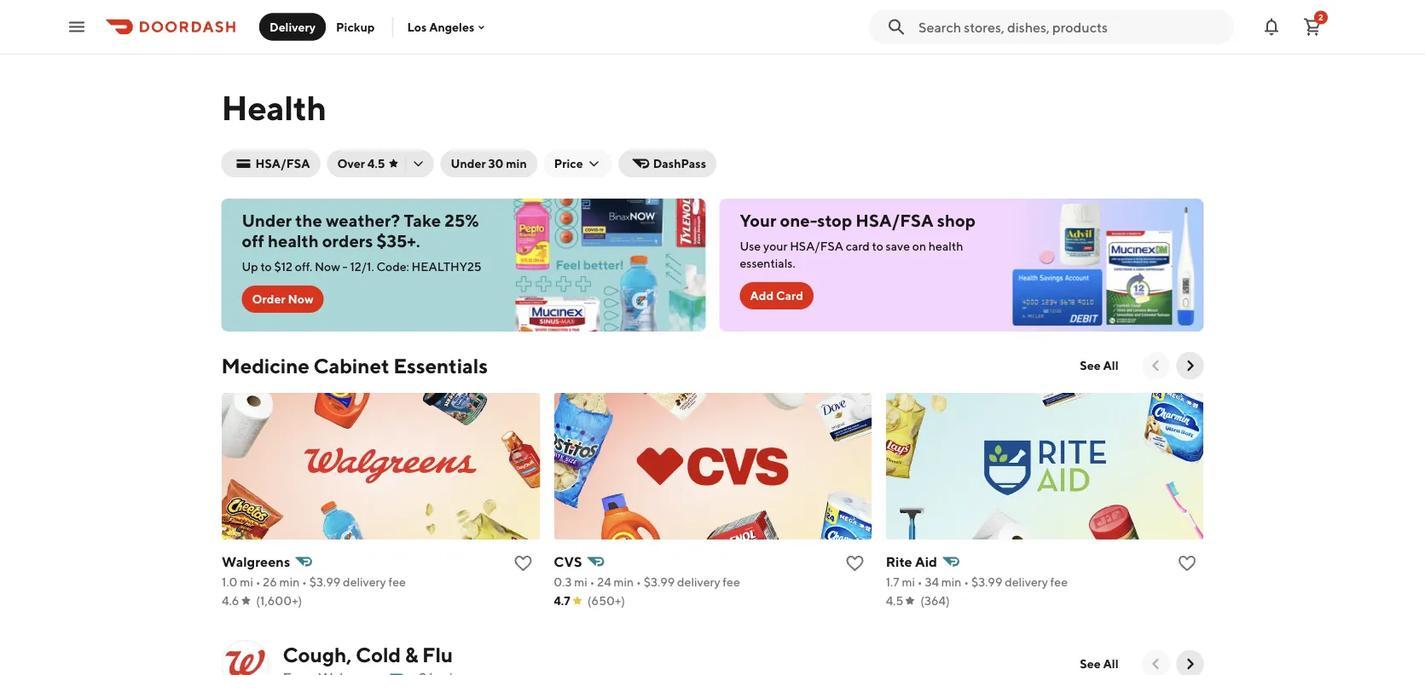 Task type: locate. For each thing, give the bounding box(es) containing it.
• left 24
[[589, 575, 595, 589]]

2 all from the top
[[1103, 657, 1119, 671]]

1 vertical spatial see
[[1080, 657, 1101, 671]]

1 fee from the left
[[388, 575, 405, 589]]

now inside button
[[288, 292, 314, 306]]

0 horizontal spatial under
[[242, 211, 292, 231]]

see all link for next button of carousel icon previous button of carousel icon
[[1070, 352, 1129, 380]]

1 see all from the top
[[1080, 359, 1119, 373]]

delivery button
[[259, 13, 326, 41]]

healthy25
[[412, 260, 482, 274]]

off
[[242, 231, 264, 251]]

essentials
[[393, 354, 488, 378]]

1 vertical spatial see all link
[[1070, 651, 1129, 676]]

see all for see all link associated with next button of carousel icon previous button of carousel icon
[[1080, 359, 1119, 373]]

pickup button
[[326, 13, 385, 41]]

health down the
[[268, 231, 319, 251]]

see all
[[1080, 359, 1119, 373], [1080, 657, 1119, 671]]

min right 24
[[613, 575, 634, 589]]

your
[[763, 239, 788, 253]]

essentials.
[[740, 256, 795, 270]]

1 horizontal spatial now
[[315, 260, 340, 274]]

0 vertical spatial to
[[872, 239, 883, 253]]

1 vertical spatial to
[[261, 260, 272, 274]]

one-
[[780, 211, 817, 231]]

4.5 down 1.7
[[886, 594, 903, 608]]

1 all from the top
[[1103, 359, 1119, 373]]

0 horizontal spatial click to add this store to your saved list image
[[845, 554, 865, 574]]

• right the 34
[[964, 575, 969, 589]]

26
[[263, 575, 277, 589]]

3 $3.99 from the left
[[971, 575, 1002, 589]]

to right up
[[261, 260, 272, 274]]

1 horizontal spatial mi
[[574, 575, 587, 589]]

0.3
[[553, 575, 571, 589]]

under the weather? take 25% off health orders $35+. up to $12 off. now - 12/1. code: healthy25
[[242, 211, 482, 274]]

delivery for walgreens
[[343, 575, 386, 589]]

now
[[315, 260, 340, 274], [288, 292, 314, 306]]

mi for rite aid
[[902, 575, 915, 589]]

2 previous button of carousel image from the top
[[1148, 656, 1165, 673]]

now left -
[[315, 260, 340, 274]]

all left next button of carousel icon
[[1103, 359, 1119, 373]]

previous button of carousel image
[[1148, 357, 1165, 374], [1148, 656, 1165, 673]]

0 horizontal spatial 4.5
[[367, 157, 385, 171]]

stop
[[817, 211, 852, 231]]

0 horizontal spatial health
[[268, 231, 319, 251]]

1 • from the left
[[255, 575, 260, 589]]

0 vertical spatial under
[[451, 157, 486, 171]]

2 click to add this store to your saved list image from the left
[[1177, 554, 1197, 574]]

$3.99 for walgreens
[[309, 575, 340, 589]]

3 delivery from the left
[[1005, 575, 1048, 589]]

1 vertical spatial under
[[242, 211, 292, 231]]

under left "30"
[[451, 157, 486, 171]]

2 fee from the left
[[722, 575, 740, 589]]

0 horizontal spatial mi
[[240, 575, 253, 589]]

pickup
[[336, 20, 375, 34]]

2 mi from the left
[[574, 575, 587, 589]]

fee for rite aid
[[1050, 575, 1068, 589]]

0.3 mi • 24 min • $3.99 delivery fee
[[553, 575, 740, 589]]

(1,600+)
[[256, 594, 302, 608]]

see all link for previous button of carousel icon related to next button of carousel image
[[1070, 651, 1129, 676]]

your
[[740, 211, 777, 231]]

1.0
[[221, 575, 237, 589]]

1 horizontal spatial delivery
[[677, 575, 720, 589]]

1.7
[[886, 575, 899, 589]]

2 horizontal spatial delivery
[[1005, 575, 1048, 589]]

2 • from the left
[[302, 575, 307, 589]]

previous button of carousel image left next button of carousel icon
[[1148, 357, 1165, 374]]

price button
[[544, 150, 612, 177]]

see for see all link corresponding to previous button of carousel icon related to next button of carousel image
[[1080, 657, 1101, 671]]

hsa/fsa up save
[[856, 211, 934, 231]]

1 vertical spatial previous button of carousel image
[[1148, 656, 1165, 673]]

mi right 0.3
[[574, 575, 587, 589]]

under for the
[[242, 211, 292, 231]]

0 horizontal spatial hsa/fsa
[[255, 157, 310, 171]]

delivery
[[343, 575, 386, 589], [677, 575, 720, 589], [1005, 575, 1048, 589]]

1 click to add this store to your saved list image from the left
[[845, 554, 865, 574]]

• left the 34
[[917, 575, 922, 589]]

aid
[[915, 554, 937, 570]]

your one-stop hsa/fsa shop use your hsa/fsa card to save on health essentials.
[[740, 211, 976, 270]]

• up (1,600+)
[[302, 575, 307, 589]]

2 $3.99 from the left
[[643, 575, 674, 589]]

• right 24
[[636, 575, 641, 589]]

0 vertical spatial previous button of carousel image
[[1148, 357, 1165, 374]]

code:
[[377, 260, 409, 274]]

see all link
[[1070, 352, 1129, 380], [1070, 651, 1129, 676]]

medicine
[[221, 354, 309, 378]]

min inside 'button'
[[506, 157, 527, 171]]

0 horizontal spatial now
[[288, 292, 314, 306]]

cough,
[[283, 643, 352, 667]]

1 delivery from the left
[[343, 575, 386, 589]]

mi right 1.7
[[902, 575, 915, 589]]

1 see from the top
[[1080, 359, 1101, 373]]

see
[[1080, 359, 1101, 373], [1080, 657, 1101, 671]]

0 vertical spatial all
[[1103, 359, 1119, 373]]

previous button of carousel image left next button of carousel image
[[1148, 656, 1165, 673]]

1 $3.99 from the left
[[309, 575, 340, 589]]

flu
[[422, 643, 453, 667]]

2 horizontal spatial fee
[[1050, 575, 1068, 589]]

Store search: begin typing to search for stores available on DoorDash text field
[[919, 17, 1224, 36]]

health inside 'your one-stop hsa/fsa shop use your hsa/fsa card to save on health essentials.'
[[929, 239, 963, 253]]

1 horizontal spatial $3.99
[[643, 575, 674, 589]]

2 horizontal spatial hsa/fsa
[[856, 211, 934, 231]]

delivery
[[270, 20, 316, 34]]

1 horizontal spatial to
[[872, 239, 883, 253]]

0 horizontal spatial to
[[261, 260, 272, 274]]

health right on
[[929, 239, 963, 253]]

next button of carousel image
[[1182, 357, 1199, 374]]

$3.99 for cvs
[[643, 575, 674, 589]]

save
[[886, 239, 910, 253]]

4.5 right over
[[367, 157, 385, 171]]

order
[[252, 292, 285, 306]]

1 mi from the left
[[240, 575, 253, 589]]

min right the 34
[[941, 575, 961, 589]]

cvs
[[553, 554, 582, 570]]

click to add this store to your saved list image for rite aid
[[1177, 554, 1197, 574]]

2 see all from the top
[[1080, 657, 1119, 671]]

over
[[337, 157, 365, 171]]

$12
[[274, 260, 293, 274]]

hsa/fsa down one-
[[790, 239, 844, 253]]

shop
[[937, 211, 976, 231]]

1 vertical spatial all
[[1103, 657, 1119, 671]]

to
[[872, 239, 883, 253], [261, 260, 272, 274]]

to inside 'your one-stop hsa/fsa shop use your hsa/fsa card to save on health essentials.'
[[872, 239, 883, 253]]

2 horizontal spatial $3.99
[[971, 575, 1002, 589]]

health
[[268, 231, 319, 251], [929, 239, 963, 253]]

under inside under the weather? take 25% off health orders $35+. up to $12 off. now - 12/1. code: healthy25
[[242, 211, 292, 231]]

1 previous button of carousel image from the top
[[1148, 357, 1165, 374]]

4.6
[[221, 594, 239, 608]]

24
[[597, 575, 611, 589]]

mi
[[240, 575, 253, 589], [574, 575, 587, 589], [902, 575, 915, 589]]

0 vertical spatial 4.5
[[367, 157, 385, 171]]

min right "30"
[[506, 157, 527, 171]]

$3.99 right 24
[[643, 575, 674, 589]]

0 vertical spatial see
[[1080, 359, 1101, 373]]

take
[[404, 211, 441, 231]]

2 button
[[1296, 10, 1330, 44]]

hsa/fsa
[[255, 157, 310, 171], [856, 211, 934, 231], [790, 239, 844, 253]]

0 vertical spatial hsa/fsa
[[255, 157, 310, 171]]

6 • from the left
[[964, 575, 969, 589]]

hsa/fsa down health
[[255, 157, 310, 171]]

rite aid
[[886, 554, 937, 570]]

0 vertical spatial see all
[[1080, 359, 1119, 373]]

3 mi from the left
[[902, 575, 915, 589]]

dashpass button
[[619, 150, 717, 177]]

1 horizontal spatial click to add this store to your saved list image
[[1177, 554, 1197, 574]]

1 vertical spatial 4.5
[[886, 594, 903, 608]]

angeles
[[429, 20, 475, 34]]

1 vertical spatial now
[[288, 292, 314, 306]]

0 vertical spatial see all link
[[1070, 352, 1129, 380]]

under inside 'button'
[[451, 157, 486, 171]]

now inside under the weather? take 25% off health orders $35+. up to $12 off. now - 12/1. code: healthy25
[[315, 260, 340, 274]]

to right card
[[872, 239, 883, 253]]

3 fee from the left
[[1050, 575, 1068, 589]]

mi for walgreens
[[240, 575, 253, 589]]

4.5
[[367, 157, 385, 171], [886, 594, 903, 608]]

1 vertical spatial see all
[[1080, 657, 1119, 671]]

order now
[[252, 292, 314, 306]]

2 see from the top
[[1080, 657, 1101, 671]]

all for see all link associated with next button of carousel icon previous button of carousel icon
[[1103, 359, 1119, 373]]

0 vertical spatial now
[[315, 260, 340, 274]]

$3.99 right the 34
[[971, 575, 1002, 589]]

2 delivery from the left
[[677, 575, 720, 589]]

$3.99
[[309, 575, 340, 589], [643, 575, 674, 589], [971, 575, 1002, 589]]

fee
[[388, 575, 405, 589], [722, 575, 740, 589], [1050, 575, 1068, 589]]

2 see all link from the top
[[1070, 651, 1129, 676]]

under
[[451, 157, 486, 171], [242, 211, 292, 231]]

all
[[1103, 359, 1119, 373], [1103, 657, 1119, 671]]

all left next button of carousel image
[[1103, 657, 1119, 671]]

0 horizontal spatial delivery
[[343, 575, 386, 589]]

1 horizontal spatial 4.5
[[886, 594, 903, 608]]

$3.99 for rite aid
[[971, 575, 1002, 589]]

cough, cold & flu link
[[221, 641, 461, 676]]

now right order
[[288, 292, 314, 306]]

1 horizontal spatial health
[[929, 239, 963, 253]]

0 horizontal spatial fee
[[388, 575, 405, 589]]

1 horizontal spatial hsa/fsa
[[790, 239, 844, 253]]

min
[[506, 157, 527, 171], [279, 575, 299, 589], [613, 575, 634, 589], [941, 575, 961, 589]]

click to add this store to your saved list image
[[845, 554, 865, 574], [1177, 554, 1197, 574]]

min for rite aid
[[941, 575, 961, 589]]

add
[[750, 289, 774, 303]]

30
[[488, 157, 504, 171]]

0 horizontal spatial $3.99
[[309, 575, 340, 589]]

1 horizontal spatial under
[[451, 157, 486, 171]]

1 see all link from the top
[[1070, 352, 1129, 380]]

under up off
[[242, 211, 292, 231]]

•
[[255, 575, 260, 589], [302, 575, 307, 589], [589, 575, 595, 589], [636, 575, 641, 589], [917, 575, 922, 589], [964, 575, 969, 589]]

1.7 mi • 34 min • $3.99 delivery fee
[[886, 575, 1068, 589]]

2 horizontal spatial mi
[[902, 575, 915, 589]]

12/1.
[[350, 260, 374, 274]]

• left 26
[[255, 575, 260, 589]]

1 horizontal spatial fee
[[722, 575, 740, 589]]

$3.99 right 26
[[309, 575, 340, 589]]

25%
[[445, 211, 479, 231]]

mi right 1.0
[[240, 575, 253, 589]]

min right 26
[[279, 575, 299, 589]]



Task type: describe. For each thing, give the bounding box(es) containing it.
weather?
[[326, 211, 400, 231]]

health inside under the weather? take 25% off health orders $35+. up to $12 off. now - 12/1. code: healthy25
[[268, 231, 319, 251]]

min for walgreens
[[279, 575, 299, 589]]

open menu image
[[67, 17, 87, 37]]

min for cvs
[[613, 575, 634, 589]]

3 • from the left
[[589, 575, 595, 589]]

medicine cabinet essentials link
[[221, 352, 488, 380]]

to inside under the weather? take 25% off health orders $35+. up to $12 off. now - 12/1. code: healthy25
[[261, 260, 272, 274]]

walgreens
[[221, 554, 290, 570]]

cabinet
[[313, 354, 389, 378]]

medicine cabinet essentials
[[221, 354, 488, 378]]

rite
[[886, 554, 912, 570]]

add card
[[750, 289, 803, 303]]

health
[[221, 87, 326, 128]]

2
[[1319, 12, 1324, 22]]

cold
[[356, 643, 401, 667]]

click to add this store to your saved list image for cvs
[[845, 554, 865, 574]]

los angeles
[[407, 20, 475, 34]]

-
[[343, 260, 348, 274]]

price
[[554, 157, 583, 171]]

under for 30
[[451, 157, 486, 171]]

click to add this store to your saved list image
[[512, 554, 533, 574]]

under 30 min
[[451, 157, 527, 171]]

previous button of carousel image for next button of carousel icon
[[1148, 357, 1165, 374]]

delivery for cvs
[[677, 575, 720, 589]]

notification bell image
[[1262, 17, 1282, 37]]

dashpass
[[653, 157, 706, 171]]

1 items, open order cart image
[[1302, 17, 1323, 37]]

up
[[242, 260, 258, 274]]

use
[[740, 239, 761, 253]]

over 4.5
[[337, 157, 385, 171]]

over 4.5 button
[[327, 150, 434, 177]]

delivery for rite aid
[[1005, 575, 1048, 589]]

los angeles button
[[407, 20, 488, 34]]

hsa/fsa inside button
[[255, 157, 310, 171]]

fee for walgreens
[[388, 575, 405, 589]]

$35+.
[[376, 231, 420, 251]]

(650+)
[[587, 594, 625, 608]]

add card button
[[740, 282, 814, 310]]

card
[[846, 239, 870, 253]]

next button of carousel image
[[1182, 656, 1199, 673]]

under 30 min button
[[441, 150, 537, 177]]

all for see all link corresponding to previous button of carousel icon related to next button of carousel image
[[1103, 657, 1119, 671]]

order now button
[[242, 286, 324, 313]]

hsa/fsa button
[[221, 150, 320, 177]]

2 vertical spatial hsa/fsa
[[790, 239, 844, 253]]

4.5 inside button
[[367, 157, 385, 171]]

1 vertical spatial hsa/fsa
[[856, 211, 934, 231]]

on
[[913, 239, 926, 253]]

cough, cold & flu
[[283, 643, 453, 667]]

mi for cvs
[[574, 575, 587, 589]]

4.7
[[553, 594, 570, 608]]

card
[[776, 289, 803, 303]]

orders
[[322, 231, 373, 251]]

previous button of carousel image for next button of carousel image
[[1148, 656, 1165, 673]]

(364)
[[920, 594, 950, 608]]

see all for see all link corresponding to previous button of carousel icon related to next button of carousel image
[[1080, 657, 1119, 671]]

see for see all link associated with next button of carousel icon previous button of carousel icon
[[1080, 359, 1101, 373]]

5 • from the left
[[917, 575, 922, 589]]

fee for cvs
[[722, 575, 740, 589]]

the
[[295, 211, 322, 231]]

off.
[[295, 260, 312, 274]]

34
[[925, 575, 939, 589]]

4 • from the left
[[636, 575, 641, 589]]

1.0 mi • 26 min • $3.99 delivery fee
[[221, 575, 405, 589]]

los
[[407, 20, 427, 34]]

&
[[405, 643, 418, 667]]



Task type: vqa. For each thing, say whether or not it's contained in the screenshot.
20%
no



